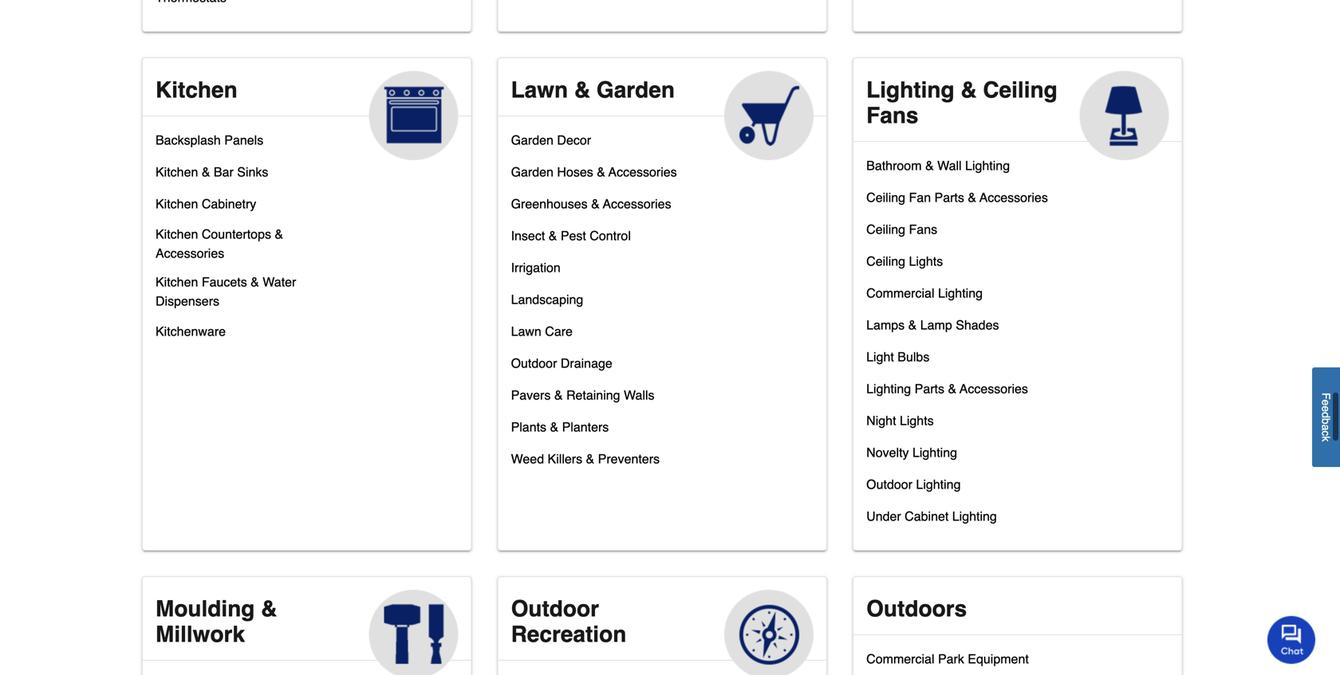 Task type: locate. For each thing, give the bounding box(es) containing it.
insect
[[511, 229, 545, 243]]

parts down bulbs
[[915, 382, 945, 397]]

lawn inside 'lawn care' link
[[511, 324, 542, 339]]

0 vertical spatial lawn
[[511, 77, 568, 103]]

kitchen countertops & accessories
[[156, 227, 283, 261]]

fans
[[867, 103, 919, 128], [909, 222, 938, 237]]

moulding
[[156, 597, 255, 622]]

2 commercial from the top
[[867, 652, 935, 667]]

kitchenware
[[156, 324, 226, 339]]

1 commercial from the top
[[867, 286, 935, 301]]

1 vertical spatial parts
[[915, 382, 945, 397]]

b
[[1320, 419, 1333, 425]]

lights for ceiling lights
[[909, 254, 943, 269]]

1 vertical spatial outdoor
[[867, 478, 913, 492]]

1 vertical spatial garden
[[511, 133, 554, 148]]

lights up commercial lighting
[[909, 254, 943, 269]]

plants & planters
[[511, 420, 609, 435]]

k
[[1320, 437, 1333, 442]]

2 vertical spatial garden
[[511, 165, 554, 179]]

panels
[[224, 133, 263, 148]]

garden decor
[[511, 133, 591, 148]]

lighting inside lighting & ceiling fans
[[867, 77, 955, 103]]

kitchen faucets & water dispensers link
[[156, 273, 340, 321]]

kitchen down kitchen & bar sinks link
[[156, 197, 198, 211]]

3 kitchen from the top
[[156, 197, 198, 211]]

under cabinet lighting link
[[867, 506, 997, 538]]

kitchen for kitchen faucets & water dispensers
[[156, 275, 198, 290]]

decor
[[557, 133, 591, 148]]

commercial
[[867, 286, 935, 301], [867, 652, 935, 667]]

commercial inside commercial lighting link
[[867, 286, 935, 301]]

park
[[938, 652, 965, 667]]

1 vertical spatial lights
[[900, 414, 934, 428]]

c
[[1320, 431, 1333, 437]]

e
[[1320, 400, 1333, 406], [1320, 406, 1333, 413]]

&
[[574, 77, 591, 103], [961, 77, 977, 103], [926, 158, 934, 173], [202, 165, 210, 179], [597, 165, 606, 179], [968, 190, 977, 205], [591, 197, 600, 211], [275, 227, 283, 242], [549, 229, 557, 243], [251, 275, 259, 290], [909, 318, 917, 333], [948, 382, 957, 397], [554, 388, 563, 403], [550, 420, 559, 435], [586, 452, 595, 467], [261, 597, 277, 622]]

night lights link
[[867, 410, 934, 442]]

kitchen for kitchen countertops & accessories
[[156, 227, 198, 242]]

lighting up shades on the right top
[[938, 286, 983, 301]]

commercial inside commercial park equipment link
[[867, 652, 935, 667]]

1 vertical spatial lawn
[[511, 324, 542, 339]]

0 vertical spatial fans
[[867, 103, 919, 128]]

lawn
[[511, 77, 568, 103], [511, 324, 542, 339]]

kitchen
[[156, 77, 238, 103], [156, 165, 198, 179], [156, 197, 198, 211], [156, 227, 198, 242], [156, 275, 198, 290]]

kitchen down backsplash
[[156, 165, 198, 179]]

lawn left care
[[511, 324, 542, 339]]

control
[[590, 229, 631, 243]]

lighting right cabinet
[[953, 509, 997, 524]]

lighting & ceiling fans link
[[854, 58, 1182, 160]]

fans down fan
[[909, 222, 938, 237]]

landscaping
[[511, 292, 584, 307]]

bulbs
[[898, 350, 930, 365]]

lights up novelty lighting
[[900, 414, 934, 428]]

0 vertical spatial lights
[[909, 254, 943, 269]]

bathroom & wall lighting link
[[867, 155, 1010, 187]]

2 e from the top
[[1320, 406, 1333, 413]]

lamps
[[867, 318, 905, 333]]

light bulbs
[[867, 350, 930, 365]]

commercial park equipment
[[867, 652, 1029, 667]]

plants
[[511, 420, 547, 435]]

2 lawn from the top
[[511, 324, 542, 339]]

lawn for lawn care
[[511, 324, 542, 339]]

lawn inside lawn & garden link
[[511, 77, 568, 103]]

2 vertical spatial outdoor
[[511, 597, 599, 622]]

irrigation link
[[511, 257, 561, 289]]

kitchen inside kitchen countertops & accessories
[[156, 227, 198, 242]]

0 vertical spatial parts
[[935, 190, 965, 205]]

preventers
[[598, 452, 660, 467]]

outdoor drainage link
[[511, 353, 613, 385]]

1 vertical spatial fans
[[909, 222, 938, 237]]

moulding & millwork image
[[369, 590, 458, 676]]

lighting & ceiling fans image
[[1080, 71, 1170, 160]]

moulding & millwork
[[156, 597, 277, 648]]

lighting up bathroom
[[867, 77, 955, 103]]

1 kitchen from the top
[[156, 77, 238, 103]]

kitchen up backsplash
[[156, 77, 238, 103]]

light bulbs link
[[867, 346, 930, 378]]

weed killers & preventers link
[[511, 448, 660, 480]]

outdoor lighting link
[[867, 474, 961, 506]]

0 vertical spatial commercial
[[867, 286, 935, 301]]

kitchen inside kitchen faucets & water dispensers
[[156, 275, 198, 290]]

commercial left park
[[867, 652, 935, 667]]

kitchen up dispensers
[[156, 275, 198, 290]]

kitchen for kitchen
[[156, 77, 238, 103]]

commercial lighting link
[[867, 282, 983, 314]]

fans up bathroom
[[867, 103, 919, 128]]

bathroom & wall lighting
[[867, 158, 1010, 173]]

lighting right 'wall'
[[966, 158, 1010, 173]]

ceiling inside "link"
[[867, 190, 906, 205]]

lighting up the under cabinet lighting
[[916, 478, 961, 492]]

kitchen down kitchen cabinetry link
[[156, 227, 198, 242]]

2 kitchen from the top
[[156, 165, 198, 179]]

ceiling
[[983, 77, 1058, 103], [867, 190, 906, 205], [867, 222, 906, 237], [867, 254, 906, 269]]

& inside lighting & ceiling fans
[[961, 77, 977, 103]]

0 vertical spatial outdoor
[[511, 356, 557, 371]]

garden hoses & accessories link
[[511, 161, 677, 193]]

lighting down light bulbs link
[[867, 382, 911, 397]]

garden
[[597, 77, 675, 103], [511, 133, 554, 148], [511, 165, 554, 179]]

outdoor
[[511, 356, 557, 371], [867, 478, 913, 492], [511, 597, 599, 622]]

backsplash panels
[[156, 133, 263, 148]]

ceiling fans
[[867, 222, 938, 237]]

night
[[867, 414, 897, 428]]

bathroom
[[867, 158, 922, 173]]

outdoor for outdoor recreation
[[511, 597, 599, 622]]

1 vertical spatial commercial
[[867, 652, 935, 667]]

kitchen link
[[143, 58, 471, 160]]

commercial down the ceiling lights link
[[867, 286, 935, 301]]

lighting up "outdoor lighting"
[[913, 446, 958, 460]]

0 vertical spatial garden
[[597, 77, 675, 103]]

lights
[[909, 254, 943, 269], [900, 414, 934, 428]]

parts down the bathroom & wall lighting link
[[935, 190, 965, 205]]

lamps & lamp shades
[[867, 318, 999, 333]]

ceiling lights link
[[867, 251, 943, 282]]

outdoor inside outdoor recreation
[[511, 597, 599, 622]]

accessories
[[609, 165, 677, 179], [980, 190, 1048, 205], [603, 197, 672, 211], [156, 246, 224, 261], [960, 382, 1029, 397]]

insect & pest control
[[511, 229, 631, 243]]

lighting & ceiling fans
[[867, 77, 1058, 128]]

cabinetry
[[202, 197, 256, 211]]

commercial for commercial park equipment
[[867, 652, 935, 667]]

& inside "link"
[[968, 190, 977, 205]]

lawn up garden decor
[[511, 77, 568, 103]]

f e e d b a c k
[[1320, 393, 1333, 442]]

kitchen & bar sinks
[[156, 165, 268, 179]]

novelty
[[867, 446, 909, 460]]

e up 'b'
[[1320, 406, 1333, 413]]

lawn for lawn & garden
[[511, 77, 568, 103]]

weed
[[511, 452, 544, 467]]

4 kitchen from the top
[[156, 227, 198, 242]]

lighting
[[867, 77, 955, 103], [966, 158, 1010, 173], [938, 286, 983, 301], [867, 382, 911, 397], [913, 446, 958, 460], [916, 478, 961, 492], [953, 509, 997, 524]]

accessories inside kitchen countertops & accessories
[[156, 246, 224, 261]]

5 kitchen from the top
[[156, 275, 198, 290]]

accessories for garden hoses & accessories
[[609, 165, 677, 179]]

lawn care link
[[511, 321, 573, 353]]

light
[[867, 350, 894, 365]]

retaining
[[567, 388, 620, 403]]

1 lawn from the top
[[511, 77, 568, 103]]

e up d
[[1320, 400, 1333, 406]]

& inside moulding & millwork
[[261, 597, 277, 622]]

fans inside lighting & ceiling fans
[[867, 103, 919, 128]]

pavers & retaining walls
[[511, 388, 655, 403]]



Task type: vqa. For each thing, say whether or not it's contained in the screenshot.
Lighting Parts & Accessories
yes



Task type: describe. For each thing, give the bounding box(es) containing it.
insect & pest control link
[[511, 225, 631, 257]]

pest
[[561, 229, 586, 243]]

ceiling fan parts & accessories
[[867, 190, 1048, 205]]

landscaping link
[[511, 289, 584, 321]]

lawn & garden image
[[725, 71, 814, 160]]

sinks
[[237, 165, 268, 179]]

accessories for kitchen countertops & accessories
[[156, 246, 224, 261]]

kitchen image
[[369, 71, 458, 160]]

lawn & garden link
[[498, 58, 827, 160]]

drainage
[[561, 356, 613, 371]]

ceiling for ceiling lights
[[867, 254, 906, 269]]

under cabinet lighting
[[867, 509, 997, 524]]

outdoors image
[[1080, 590, 1170, 676]]

ceiling for ceiling fan parts & accessories
[[867, 190, 906, 205]]

pavers & retaining walls link
[[511, 385, 655, 416]]

f e e d b a c k button
[[1313, 368, 1341, 468]]

outdoors
[[867, 597, 967, 622]]

outdoor drainage
[[511, 356, 613, 371]]

kitchen for kitchen cabinetry
[[156, 197, 198, 211]]

a
[[1320, 425, 1333, 431]]

kitchen cabinetry
[[156, 197, 256, 211]]

lawn care
[[511, 324, 573, 339]]

commercial park equipment link
[[867, 649, 1029, 676]]

garden for garden decor
[[511, 133, 554, 148]]

dispensers
[[156, 294, 219, 309]]

moulding & millwork link
[[143, 578, 471, 676]]

outdoor recreation image
[[725, 590, 814, 676]]

outdoor for outdoor lighting
[[867, 478, 913, 492]]

commercial for commercial lighting
[[867, 286, 935, 301]]

lighting parts & accessories
[[867, 382, 1029, 397]]

kitchen cabinetry link
[[156, 193, 256, 225]]

accessories inside "link"
[[980, 190, 1048, 205]]

lamps & lamp shades link
[[867, 314, 999, 346]]

water
[[263, 275, 296, 290]]

accessories for lighting parts & accessories
[[960, 382, 1029, 397]]

& inside kitchen faucets & water dispensers
[[251, 275, 259, 290]]

pavers
[[511, 388, 551, 403]]

millwork
[[156, 622, 245, 648]]

d
[[1320, 413, 1333, 419]]

backsplash
[[156, 133, 221, 148]]

lawn & garden
[[511, 77, 675, 103]]

lights for night lights
[[900, 414, 934, 428]]

parts inside ceiling fan parts & accessories "link"
[[935, 190, 965, 205]]

hoses
[[557, 165, 593, 179]]

planters
[[562, 420, 609, 435]]

care
[[545, 324, 573, 339]]

outdoors link
[[854, 578, 1182, 676]]

f
[[1320, 393, 1333, 400]]

outdoor for outdoor drainage
[[511, 356, 557, 371]]

bar
[[214, 165, 234, 179]]

walls
[[624, 388, 655, 403]]

lighting parts & accessories link
[[867, 378, 1029, 410]]

outdoor lighting
[[867, 478, 961, 492]]

kitchen countertops & accessories link
[[156, 225, 340, 273]]

outdoor recreation
[[511, 597, 627, 648]]

cabinet
[[905, 509, 949, 524]]

& inside kitchen countertops & accessories
[[275, 227, 283, 242]]

& inside "link"
[[591, 197, 600, 211]]

wall
[[938, 158, 962, 173]]

night lights
[[867, 414, 934, 428]]

ceiling fan parts & accessories link
[[867, 187, 1048, 219]]

killers
[[548, 452, 583, 467]]

parts inside lighting parts & accessories link
[[915, 382, 945, 397]]

ceiling fans link
[[867, 219, 938, 251]]

kitchenware link
[[156, 321, 226, 353]]

commercial lighting
[[867, 286, 983, 301]]

1 e from the top
[[1320, 400, 1333, 406]]

garden for garden hoses & accessories
[[511, 165, 554, 179]]

lamp
[[921, 318, 953, 333]]

under
[[867, 509, 901, 524]]

recreation
[[511, 622, 627, 648]]

kitchen & bar sinks link
[[156, 161, 268, 193]]

chat invite button image
[[1268, 616, 1317, 665]]

novelty lighting link
[[867, 442, 958, 474]]

kitchen for kitchen & bar sinks
[[156, 165, 198, 179]]

greenhouses & accessories
[[511, 197, 672, 211]]

plants & planters link
[[511, 416, 609, 448]]

backsplash panels link
[[156, 129, 263, 161]]

ceiling inside lighting & ceiling fans
[[983, 77, 1058, 103]]

faucets
[[202, 275, 247, 290]]

fan
[[909, 190, 931, 205]]

ceiling for ceiling fans
[[867, 222, 906, 237]]

shades
[[956, 318, 999, 333]]

greenhouses
[[511, 197, 588, 211]]

ceiling lights
[[867, 254, 943, 269]]

garden hoses & accessories
[[511, 165, 677, 179]]

kitchen faucets & water dispensers
[[156, 275, 296, 309]]

accessories inside "link"
[[603, 197, 672, 211]]



